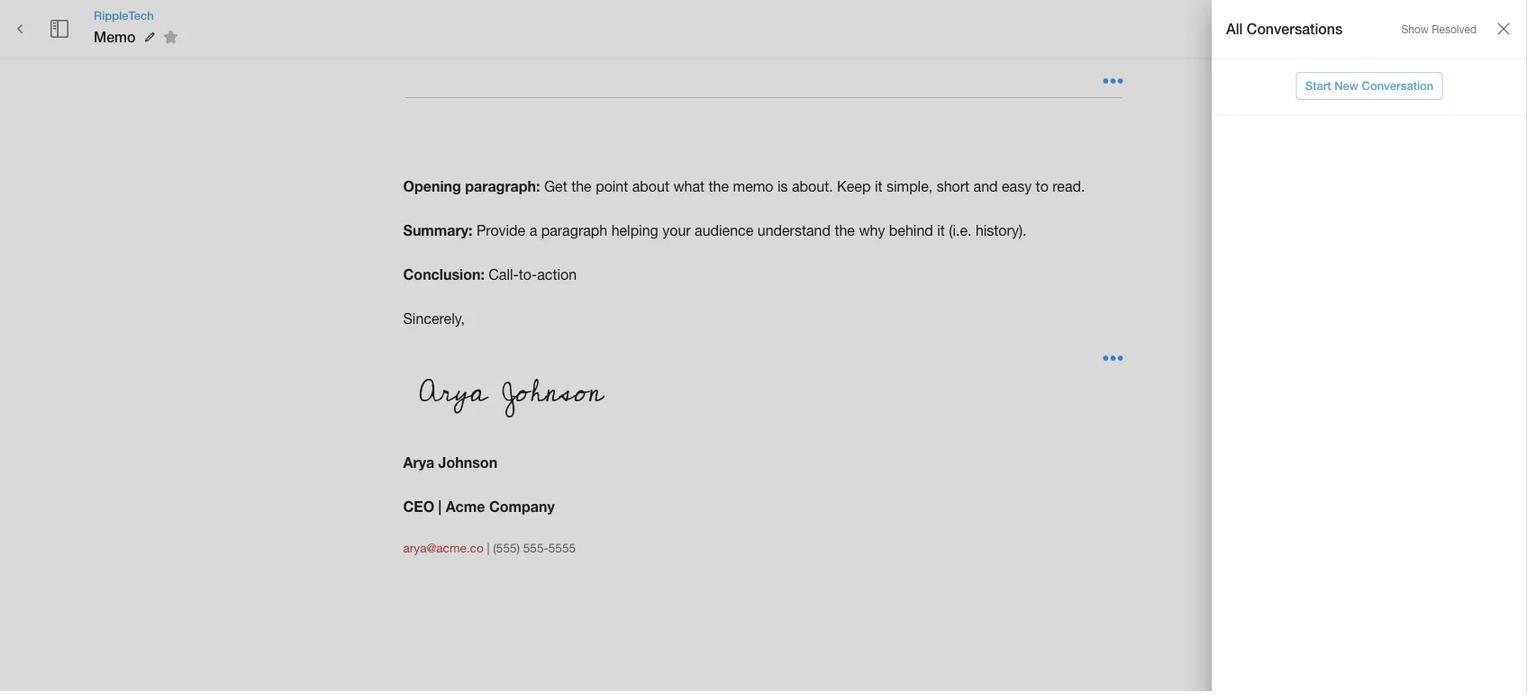 Task type: vqa. For each thing, say whether or not it's contained in the screenshot.
WORKSPACES
no



Task type: locate. For each thing, give the bounding box(es) containing it.
(555)
[[493, 542, 520, 556]]

acme
[[446, 499, 485, 516]]

arya
[[403, 455, 434, 472]]

easy
[[1002, 178, 1032, 195]]

the right what
[[709, 178, 729, 195]]

and
[[974, 178, 998, 195]]

about.
[[792, 178, 833, 195]]

1 vertical spatial it
[[937, 223, 945, 239]]

it inside "summary: provide a paragraph helping your audience understand the why behind it (i.e. history)."
[[937, 223, 945, 239]]

more button
[[1448, 15, 1505, 43]]

audience
[[695, 223, 753, 239]]

ceo | acme company
[[403, 499, 555, 516]]

favorite image
[[160, 26, 182, 48]]

arya@acme.co link
[[403, 542, 484, 556]]

conversation
[[1362, 79, 1434, 93]]

show resolved
[[1401, 23, 1477, 36]]

memo
[[94, 28, 136, 45]]

the left why
[[835, 223, 855, 239]]

0 horizontal spatial it
[[875, 178, 882, 195]]

it right 'keep'
[[875, 178, 882, 195]]

resolved
[[1432, 23, 1477, 36]]

conclusion: call-to-action
[[403, 267, 577, 284]]

arya@acme.co | (555) 555-5555
[[403, 542, 576, 556]]

behind
[[889, 223, 933, 239]]

0 vertical spatial |
[[438, 499, 442, 516]]

the
[[571, 178, 592, 195], [709, 178, 729, 195], [835, 223, 855, 239]]

the inside "summary: provide a paragraph helping your audience understand the why behind it (i.e. history)."
[[835, 223, 855, 239]]

|
[[438, 499, 442, 516], [487, 542, 490, 556]]

1 horizontal spatial it
[[937, 223, 945, 239]]

0 vertical spatial it
[[875, 178, 882, 195]]

2 horizontal spatial the
[[835, 223, 855, 239]]

1 vertical spatial |
[[487, 542, 490, 556]]

conversations
[[1247, 20, 1343, 37]]

short
[[937, 178, 970, 195]]

it
[[875, 178, 882, 195], [937, 223, 945, 239]]

1 horizontal spatial |
[[487, 542, 490, 556]]

your
[[662, 223, 691, 239]]

action
[[537, 267, 577, 284]]

arya@acme.co
[[403, 542, 484, 556]]

rippletech link
[[94, 7, 184, 24]]

conclusion:
[[403, 267, 485, 284]]

simple,
[[886, 178, 933, 195]]

a
[[529, 223, 537, 239]]

the right get
[[571, 178, 592, 195]]

it left (i.e.
[[937, 223, 945, 239]]

arya johnson
[[403, 455, 497, 472]]

ceo
[[403, 499, 434, 516]]

| left (555)
[[487, 542, 490, 556]]

it inside opening paragraph: get the point about what the memo is about. keep it simple, short and easy to read.
[[875, 178, 882, 195]]

0 horizontal spatial |
[[438, 499, 442, 516]]

5555
[[548, 542, 576, 556]]

johnson
[[438, 455, 497, 472]]

is
[[778, 178, 788, 195]]

tb button
[[1210, 12, 1244, 46]]

| right "ceo"
[[438, 499, 442, 516]]



Task type: describe. For each thing, give the bounding box(es) containing it.
call-
[[489, 267, 519, 284]]

keep
[[837, 178, 871, 195]]

what
[[673, 178, 705, 195]]

point
[[596, 178, 628, 195]]

start new conversation button
[[1296, 72, 1443, 100]]

1 horizontal spatial the
[[709, 178, 729, 195]]

| for ceo
[[438, 499, 442, 516]]

| for arya@acme.co
[[487, 542, 490, 556]]

history).
[[976, 223, 1027, 239]]

(i.e.
[[949, 223, 972, 239]]

summary: provide a paragraph helping your audience understand the why behind it (i.e. history).
[[403, 222, 1027, 239]]

opening
[[403, 178, 461, 195]]

paragraph
[[541, 223, 607, 239]]

company
[[489, 499, 555, 516]]

opening paragraph: get the point about what the memo is about. keep it simple, short and easy to read.
[[403, 178, 1085, 195]]

about
[[632, 178, 669, 195]]

to
[[1036, 178, 1049, 195]]

more
[[1463, 22, 1491, 36]]

understand
[[757, 223, 831, 239]]

provide
[[477, 223, 525, 239]]

all
[[1226, 20, 1243, 37]]

new
[[1334, 79, 1359, 93]]

why
[[859, 223, 885, 239]]

0 horizontal spatial the
[[571, 178, 592, 195]]

memo
[[733, 178, 774, 195]]

start
[[1305, 79, 1331, 93]]

rippletech
[[94, 8, 154, 22]]

helping
[[611, 223, 658, 239]]

start new conversation
[[1305, 79, 1434, 93]]

to-
[[519, 267, 537, 284]]

read.
[[1053, 178, 1085, 195]]

sincerely,
[[403, 311, 465, 328]]

show
[[1401, 23, 1429, 36]]

tb
[[1220, 23, 1234, 35]]

all conversations
[[1226, 20, 1343, 37]]

get
[[544, 178, 567, 195]]

summary:
[[403, 222, 473, 239]]

555-
[[523, 542, 548, 556]]

paragraph:
[[465, 178, 540, 195]]



